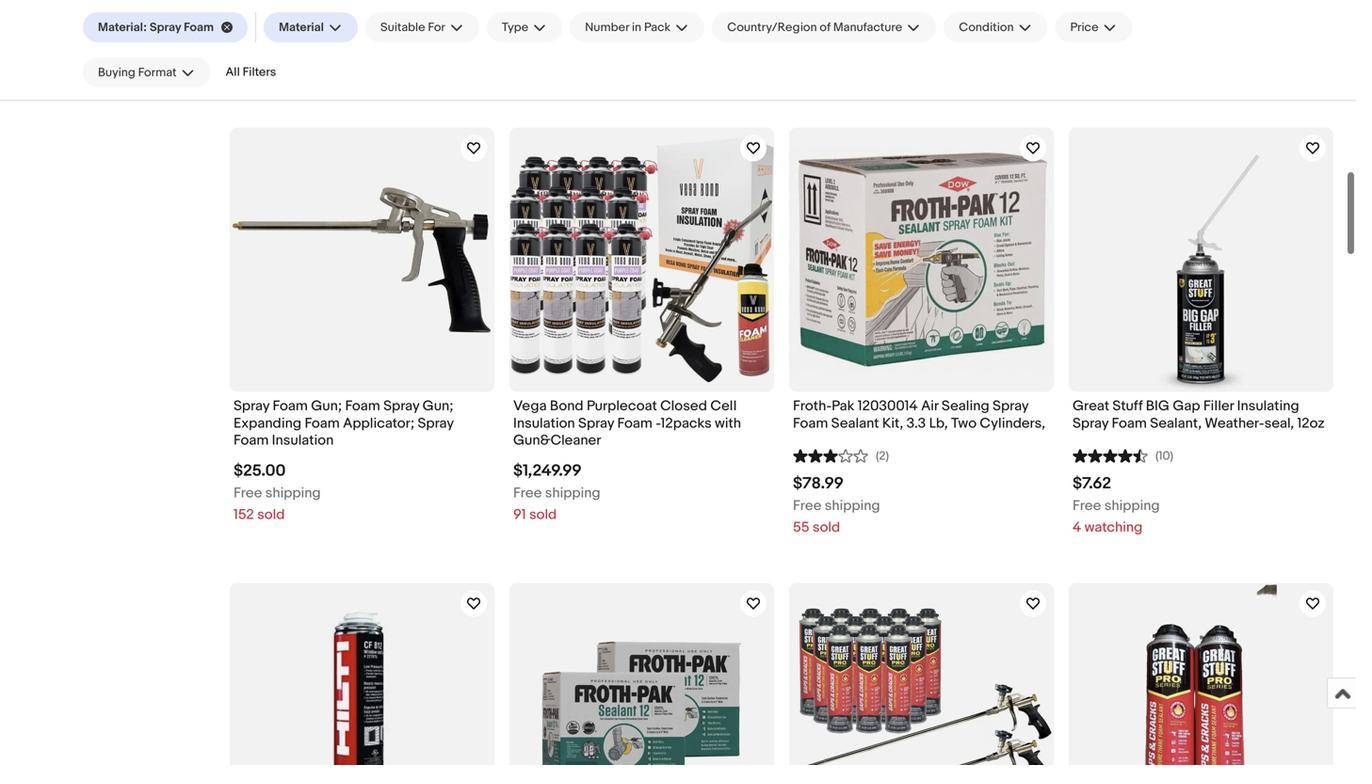 Task type: describe. For each thing, give the bounding box(es) containing it.
shipping for $5.97
[[1105, 25, 1160, 42]]

sealing
[[942, 398, 990, 415]]

spray inside vega bond purplecoat closed cell insulation spray foam -12packs with gun&cleaner
[[578, 415, 614, 432]]

sealant
[[832, 415, 879, 432]]

vega bond purplecoat closed cell insulation spray foam -12packs with gun&cleaner image
[[510, 137, 774, 384]]

all filters
[[226, 65, 276, 80]]

suitable for button
[[366, 12, 479, 42]]

shipping for $7.62
[[1105, 498, 1160, 515]]

number in pack button
[[570, 12, 705, 42]]

dupont froth-pak™ 12 bf, low gwp spray foam insulation, 2 pack kit image
[[510, 584, 774, 766]]

foam inside froth-pak 12030014 air sealing spray foam sealant kit, 3.3 lb, two cylinders,
[[793, 415, 828, 432]]

insulation inside vega bond purplecoat closed cell insulation spray foam -12packs with gun&cleaner
[[513, 415, 575, 432]]

format
[[138, 65, 177, 80]]

sealant,
[[1151, 415, 1202, 432]]

expanding
[[234, 415, 302, 432]]

applicator;
[[343, 415, 415, 432]]

$207.30
[[513, 19, 573, 38]]

shipping for $1,249.99
[[545, 485, 601, 502]]

material button
[[264, 12, 358, 42]]

stuff
[[1113, 398, 1143, 415]]

-
[[656, 415, 661, 432]]

buying format button
[[83, 57, 211, 88]]

foam down "expanding"
[[234, 432, 269, 449]]

$1,249.99 free shipping 91 sold
[[513, 461, 601, 524]]

4.5 out of 5 stars image
[[1073, 447, 1148, 464]]

shipping for $207.30
[[545, 42, 601, 59]]

$207.30 free shipping
[[513, 19, 601, 59]]

gun&cleaner
[[513, 432, 601, 449]]

3.3
[[907, 415, 926, 432]]

filler
[[1204, 398, 1234, 415]]

manufacture
[[834, 20, 903, 35]]

material: spray foam link
[[83, 12, 248, 42]]

material:
[[98, 20, 147, 35]]

spray inside great stuff big gap filler insulating spray foam sealant, weather-seal, 12oz
[[1073, 415, 1109, 432]]

12oz
[[1298, 415, 1325, 432]]

suitable for
[[381, 20, 446, 35]]

great stuff big gap filler insulating spray foam sealant, weather-seal, 12oz
[[1073, 398, 1325, 432]]

spray up "expanding"
[[234, 398, 270, 415]]

$22.99 free shipping
[[793, 19, 881, 59]]

3 out of 5 stars image
[[793, 447, 869, 464]]

insulation inside spray foam gun; foam spray gun; expanding foam applicator; spray foam insulation
[[272, 432, 334, 449]]

insulating
[[1238, 398, 1300, 415]]

$5.97
[[1073, 1, 1114, 21]]

spray right applicator;
[[418, 415, 454, 432]]

$25.00 free shipping 152 sold
[[234, 461, 321, 524]]

material: spray foam
[[98, 20, 214, 35]]

price
[[1071, 20, 1099, 35]]

shipping for $25.00
[[265, 485, 321, 502]]

weather-
[[1205, 415, 1265, 432]]

spray up applicator;
[[384, 398, 420, 415]]

foam inside material: spray foam 'link'
[[184, 20, 214, 35]]

cell
[[711, 398, 737, 415]]

type button
[[487, 12, 563, 42]]

two
[[952, 415, 977, 432]]

(10) link
[[1073, 447, 1174, 464]]

froth-pak 12030014 air sealing spray foam sealant kit, 3.3 lb, two cylinders,
[[793, 398, 1046, 432]]

shipping for $78.99
[[825, 498, 881, 515]]

$78.99 free shipping 55 sold
[[793, 474, 881, 537]]

for
[[428, 20, 446, 35]]

buying format
[[98, 65, 177, 80]]

1 gun; from the left
[[311, 398, 342, 415]]

froth-pak 12030014 air sealing spray foam sealant kit, 3.3 lb, two cylinders, image
[[789, 128, 1054, 393]]

closed
[[661, 398, 708, 415]]

12030014
[[858, 398, 918, 415]]

all
[[226, 65, 240, 80]]

vega bond purplecoat closed cell insulation spray foam -12packs with gun&cleaner
[[513, 398, 741, 449]]

$5.97 free shipping
[[1073, 1, 1160, 42]]

kit,
[[883, 415, 904, 432]]

(10)
[[1156, 449, 1174, 464]]

air
[[921, 398, 939, 415]]

foam right "expanding"
[[305, 415, 340, 432]]

spray inside 'link'
[[150, 20, 181, 35]]

material
[[279, 20, 324, 35]]

spray foam gun; foam spray gun; expanding foam applicator; spray foam insulation link
[[234, 398, 491, 454]]

number in pack
[[585, 20, 671, 35]]

pack
[[644, 20, 671, 35]]

152
[[234, 507, 254, 524]]

froth-pak 12030014 air sealing spray foam sealant kit, 3.3 lb, two cylinders, link
[[793, 398, 1050, 437]]

pak
[[832, 398, 855, 415]]

(2) link
[[793, 447, 889, 464]]

with
[[715, 415, 741, 432]]

great stuff pro gaps and cracks 24 oz cans (12) + awf 2ft pro foam gun (2) image
[[789, 584, 1054, 766]]



Task type: locate. For each thing, give the bounding box(es) containing it.
watching
[[1085, 520, 1143, 537]]

sold inside $1,249.99 free shipping 91 sold
[[529, 507, 557, 524]]

shipping inside $7.62 free shipping 4 watching
[[1105, 498, 1160, 515]]

great stuff big gap filler insulating spray foam sealant, weather-seal, 12oz image
[[1069, 128, 1334, 393]]

bond
[[550, 398, 584, 415]]

shipping inside $5.97 free shipping
[[1105, 25, 1160, 42]]

(2)
[[876, 449, 889, 464]]

$78.99
[[793, 474, 844, 494]]

foam
[[184, 20, 214, 35], [273, 398, 308, 415], [345, 398, 380, 415], [305, 415, 340, 432], [618, 415, 653, 432], [793, 415, 828, 432], [1112, 415, 1147, 432], [234, 432, 269, 449]]

gap
[[1173, 398, 1201, 415]]

shipping for $20.41
[[265, 42, 321, 59]]

$7.62 free shipping 4 watching
[[1073, 474, 1160, 537]]

shipping
[[1105, 25, 1160, 42], [265, 42, 321, 59], [545, 42, 601, 59], [825, 42, 881, 59], [265, 485, 321, 502], [545, 485, 601, 502], [825, 498, 881, 515], [1105, 498, 1160, 515]]

sold inside $25.00 free shipping 152 sold
[[257, 507, 285, 524]]

foam down froth-
[[793, 415, 828, 432]]

sold
[[257, 507, 285, 524], [529, 507, 557, 524], [813, 520, 841, 537]]

spray down purplecoat
[[578, 415, 614, 432]]

$25.00
[[234, 461, 286, 481]]

spray foam gun; foam spray gun; expanding foam applicator; spray foam insulation image
[[230, 182, 495, 338]]

big
[[1146, 398, 1170, 415]]

shipping inside $20.41 free shipping
[[265, 42, 321, 59]]

spray up cylinders,
[[993, 398, 1029, 415]]

shipping up watching at the right bottom of page
[[1105, 498, 1160, 515]]

shipping down $5.97
[[1105, 25, 1160, 42]]

sold right 91 at the left bottom of the page
[[529, 507, 557, 524]]

foam up applicator;
[[345, 398, 380, 415]]

vega bond purplecoat closed cell insulation spray foam -12packs with gun&cleaner link
[[513, 398, 771, 454]]

type
[[502, 20, 529, 35]]

shipping down $78.99
[[825, 498, 881, 515]]

purplecoat
[[587, 398, 657, 415]]

sold for $25.00
[[257, 507, 285, 524]]

country/region of manufacture button
[[712, 12, 937, 42]]

spray right material:
[[150, 20, 181, 35]]

of
[[820, 20, 831, 35]]

free up 152
[[234, 485, 262, 502]]

free
[[1073, 25, 1102, 42], [234, 42, 262, 59], [513, 42, 542, 59], [793, 42, 822, 59], [234, 485, 262, 502], [513, 485, 542, 502], [793, 498, 822, 515], [1073, 498, 1102, 515]]

sold for $1,249.99
[[529, 507, 557, 524]]

$7.62
[[1073, 474, 1112, 494]]

1 vertical spatial insulation
[[272, 432, 334, 449]]

1 horizontal spatial sold
[[529, 507, 557, 524]]

price button
[[1056, 12, 1133, 42]]

free inside $22.99 free shipping
[[793, 42, 822, 59]]

free up all filters
[[234, 42, 262, 59]]

foam down purplecoat
[[618, 415, 653, 432]]

sold inside $78.99 free shipping 55 sold
[[813, 520, 841, 537]]

condition
[[959, 20, 1014, 35]]

insulation down "expanding"
[[272, 432, 334, 449]]

$1,249.99
[[513, 461, 582, 481]]

free up 55
[[793, 498, 822, 515]]

sold for $78.99
[[813, 520, 841, 537]]

sold right 55
[[813, 520, 841, 537]]

$20.41
[[234, 19, 282, 38]]

free for $5.97
[[1073, 25, 1102, 42]]

$22.99
[[793, 19, 844, 38]]

buying
[[98, 65, 135, 80]]

2pk gaps and cracks 24-oz spray gun indoor/outdoor spray foam insulation 419kb image
[[1102, 584, 1301, 766]]

free for $7.62
[[1073, 498, 1102, 515]]

2 horizontal spatial sold
[[813, 520, 841, 537]]

free inside the $207.30 free shipping
[[513, 42, 542, 59]]

91
[[513, 507, 526, 524]]

lb,
[[929, 415, 948, 432]]

free up 91 at the left bottom of the page
[[513, 485, 542, 502]]

in
[[632, 20, 642, 35]]

free inside $25.00 free shipping 152 sold
[[234, 485, 262, 502]]

spray foam gun; foam spray gun; expanding foam applicator; spray foam insulation
[[234, 398, 454, 449]]

1 horizontal spatial gun;
[[423, 398, 454, 415]]

insulation up gun&cleaner
[[513, 415, 575, 432]]

1 horizontal spatial insulation
[[513, 415, 575, 432]]

0 horizontal spatial insulation
[[272, 432, 334, 449]]

filters
[[243, 65, 276, 80]]

free for $78.99
[[793, 498, 822, 515]]

shipping inside $25.00 free shipping 152 sold
[[265, 485, 321, 502]]

shipping inside $1,249.99 free shipping 91 sold
[[545, 485, 601, 502]]

0 vertical spatial insulation
[[513, 415, 575, 432]]

great stuff big gap filler insulating spray foam sealant, weather-seal, 12oz link
[[1073, 398, 1330, 437]]

insulation
[[513, 415, 575, 432], [272, 432, 334, 449]]

shipping down material
[[265, 42, 321, 59]]

12packs
[[661, 415, 712, 432]]

$20.41 free shipping
[[234, 19, 321, 59]]

free inside $78.99 free shipping 55 sold
[[793, 498, 822, 515]]

shipping down $1,249.99
[[545, 485, 601, 502]]

vega
[[513, 398, 547, 415]]

2 gun; from the left
[[423, 398, 454, 415]]

cylinders,
[[980, 415, 1046, 432]]

shipping for $22.99
[[825, 42, 881, 59]]

free for $20.41
[[234, 42, 262, 59]]

froth-
[[793, 398, 832, 415]]

shipping down $207.30
[[545, 42, 601, 59]]

gun;
[[311, 398, 342, 415], [423, 398, 454, 415]]

free inside $5.97 free shipping
[[1073, 25, 1102, 42]]

free for $1,249.99
[[513, 485, 542, 502]]

0 horizontal spatial gun;
[[311, 398, 342, 415]]

foam inside great stuff big gap filler insulating spray foam sealant, weather-seal, 12oz
[[1112, 415, 1147, 432]]

country/region of manufacture
[[728, 20, 903, 35]]

shipping inside the $207.30 free shipping
[[545, 42, 601, 59]]

great
[[1073, 398, 1110, 415]]

free down $7.62
[[1073, 498, 1102, 515]]

0 horizontal spatial sold
[[257, 507, 285, 524]]

country/region
[[728, 20, 817, 35]]

spray inside froth-pak 12030014 air sealing spray foam sealant kit, 3.3 lb, two cylinders,
[[993, 398, 1029, 415]]

free down type
[[513, 42, 542, 59]]

free down country/region of manufacture
[[793, 42, 822, 59]]

55
[[793, 520, 810, 537]]

4
[[1073, 520, 1082, 537]]

free inside $1,249.99 free shipping 91 sold
[[513, 485, 542, 502]]

free for $25.00
[[234, 485, 262, 502]]

foam up "expanding"
[[273, 398, 308, 415]]

free for $22.99
[[793, 42, 822, 59]]

shipping down $25.00
[[265, 485, 321, 502]]

foam down stuff
[[1112, 415, 1147, 432]]

free inside $7.62 free shipping 4 watching
[[1073, 498, 1102, 515]]

shipping inside $22.99 free shipping
[[825, 42, 881, 59]]

free inside $20.41 free shipping
[[234, 42, 262, 59]]

number
[[585, 20, 629, 35]]

seal,
[[1265, 415, 1295, 432]]

all filters button
[[218, 57, 284, 87]]

shipping down manufacture
[[825, 42, 881, 59]]

shipping inside $78.99 free shipping 55 sold
[[825, 498, 881, 515]]

spray down the great
[[1073, 415, 1109, 432]]

foam left $20.41
[[184, 20, 214, 35]]

12-pack hilti cf 812 window and door foam  (non-expire) image
[[230, 584, 495, 766]]

free for $207.30
[[513, 42, 542, 59]]

condition button
[[944, 12, 1048, 42]]

free down $5.97
[[1073, 25, 1102, 42]]

sold right 152
[[257, 507, 285, 524]]

foam inside vega bond purplecoat closed cell insulation spray foam -12packs with gun&cleaner
[[618, 415, 653, 432]]

suitable
[[381, 20, 425, 35]]



Task type: vqa. For each thing, say whether or not it's contained in the screenshot.
the For
yes



